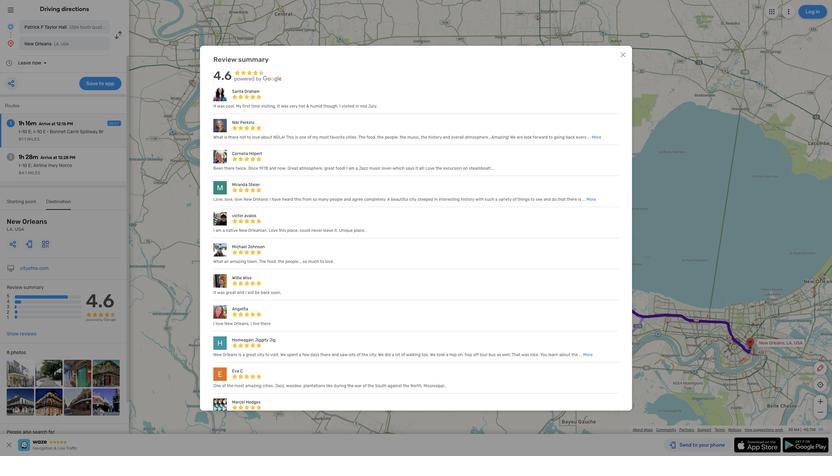 Task type: vqa. For each thing, say whether or not it's contained in the screenshot.
New Orleans is a great city to visit. We spent a few days there and saw lots of the city. We did a lot of walking too. We took a hop on, hop off tour bus as well. That was nice. You learn about the ... More
yes



Task type: locate. For each thing, give the bounding box(es) containing it.
place,
[[287, 229, 299, 233]]

am right "food!"
[[349, 166, 355, 171]]

was left very
[[281, 104, 289, 109]]

at for 28m
[[53, 156, 57, 160]]

new orleans, la, usa
[[759, 341, 803, 346]]

waze
[[644, 428, 653, 433]]

love, love, love new orleans! i have heard this from so many people and agree completely. a beautiful city steeped in interesting history with such a variety of things to see and do that there is ... more
[[213, 198, 596, 202]]

0 vertical spatial this
[[294, 198, 302, 202]]

orleans down f
[[35, 41, 52, 47]]

eva c
[[232, 369, 243, 374]]

i- inside i-10 e; airline hwy norco 84.1 miles
[[19, 163, 22, 169]]

back left every
[[566, 135, 575, 140]]

0 horizontal spatial ...
[[579, 353, 582, 358]]

twice.
[[236, 166, 247, 171]]

navigation & live traffic
[[33, 447, 77, 451]]

amazing right the an on the left of page
[[230, 260, 246, 264]]

amazing up hodges
[[245, 384, 262, 389]]

it for sarita graham
[[213, 104, 216, 109]]

1 e; from the top
[[28, 129, 32, 135]]

orleanian.
[[248, 229, 268, 233]]

0 vertical spatial 1
[[10, 120, 11, 126]]

2 horizontal spatial ...
[[588, 135, 591, 140]]

and left agree
[[344, 198, 351, 202]]

arrive for 1h 28m
[[40, 156, 52, 160]]

pm up carré
[[67, 122, 73, 126]]

most right "my"
[[319, 135, 329, 140]]

lover-
[[382, 166, 393, 171]]

graham
[[245, 89, 260, 94]]

did
[[385, 353, 391, 358]]

new orleans is a great city to visit. we spent a few days there and saw lots of the city. we did a lot of walking too. we took a hop on, hop off tour bus as well. that was nice. you learn about the ... more
[[213, 353, 593, 358]]

taylor
[[44, 24, 57, 30]]

summary up graham
[[238, 55, 269, 63]]

0 horizontal spatial 1
[[7, 315, 9, 321]]

to left visit.
[[265, 353, 269, 358]]

and left saw at the bottom of page
[[332, 353, 339, 358]]

lots
[[349, 353, 356, 358]]

photos
[[11, 350, 26, 356]]

orleans up eva
[[223, 353, 237, 358]]

at inside "1h 16m arrive at 12:16 pm"
[[51, 122, 55, 126]]

jig
[[270, 338, 276, 343]]

clock image
[[5, 59, 13, 67]]

0 vertical spatial am
[[349, 166, 355, 171]]

cityofno.com link
[[20, 266, 49, 272]]

i- for 1h 16m
[[19, 129, 22, 135]]

so left much
[[303, 260, 307, 264]]

hwy
[[48, 163, 58, 169]]

1 horizontal spatial hop
[[465, 353, 472, 358]]

like
[[326, 384, 333, 389]]

partners
[[680, 428, 694, 433]]

1 vertical spatial history
[[461, 198, 474, 202]]

cities. right favorite
[[346, 135, 358, 140]]

most down eva c
[[234, 384, 244, 389]]

victor avalos
[[232, 214, 257, 219]]

1 vertical spatial am
[[216, 229, 222, 233]]

driving directions
[[40, 5, 89, 13]]

0 vertical spatial the
[[359, 135, 366, 140]]

1h left 16m
[[19, 120, 24, 127]]

e; down 16m
[[28, 129, 32, 135]]

to left see
[[531, 198, 535, 202]]

arrive up airline
[[40, 156, 52, 160]]

the left excursion
[[436, 166, 442, 171]]

this
[[286, 135, 294, 140]]

summary down cityofno.com
[[23, 285, 44, 291]]

•
[[47, 129, 49, 135]]

0 horizontal spatial review summary
[[7, 285, 44, 291]]

pm inside 1h 28m arrive at 12:28 pm
[[69, 156, 75, 160]]

the right favorite
[[359, 135, 366, 140]]

1 horizontal spatial about
[[559, 353, 571, 358]]

zoom out image
[[816, 409, 825, 417]]

there left not
[[228, 135, 239, 140]]

1 horizontal spatial most
[[319, 135, 329, 140]]

& right hot
[[306, 104, 309, 109]]

0 horizontal spatial back
[[261, 291, 270, 296]]

pm inside "1h 16m arrive at 12:16 pm"
[[67, 122, 73, 126]]

1 1h from the top
[[19, 120, 24, 127]]

willie
[[232, 276, 242, 281]]

the right town.
[[259, 260, 266, 264]]

so
[[313, 198, 317, 202], [303, 260, 307, 264]]

what left not
[[213, 135, 223, 140]]

time
[[251, 104, 260, 109]]

1 hop from the left
[[450, 353, 457, 358]]

1 horizontal spatial cities.
[[346, 135, 358, 140]]

0 vertical spatial love
[[252, 135, 260, 140]]

0 vertical spatial 4.6
[[213, 69, 232, 83]]

we right visit.
[[281, 353, 286, 358]]

my
[[313, 135, 318, 140]]

1 vertical spatial cities.
[[263, 384, 274, 389]]

there right live
[[260, 322, 271, 327]]

support
[[698, 428, 712, 433]]

1 vertical spatial 1
[[7, 315, 9, 321]]

orleans!
[[253, 198, 269, 202]]

0 horizontal spatial the
[[259, 260, 266, 264]]

at inside 1h 28m arrive at 12:28 pm
[[53, 156, 57, 160]]

link image
[[819, 427, 824, 433]]

& left live
[[54, 447, 57, 451]]

orleans
[[35, 41, 52, 47], [22, 218, 47, 226], [223, 353, 237, 358]]

1 horizontal spatial love
[[426, 166, 435, 171]]

for
[[48, 430, 55, 436]]

perkins
[[240, 121, 255, 125]]

10 left e
[[37, 129, 42, 135]]

2 vertical spatial love
[[216, 322, 224, 327]]

johnson
[[248, 245, 265, 250]]

4.6
[[213, 69, 232, 83], [86, 290, 114, 312]]

back right be
[[261, 291, 270, 296]]

one
[[299, 135, 307, 140]]

1 horizontal spatial 4.6
[[213, 69, 232, 83]]

1 vertical spatial pm
[[69, 156, 75, 160]]

28m
[[25, 154, 38, 161]]

plantations
[[304, 384, 325, 389]]

0 vertical spatial about
[[261, 135, 272, 140]]

1 vertical spatial the
[[259, 260, 266, 264]]

cities. left the jazz,
[[263, 384, 274, 389]]

the left music,
[[400, 135, 406, 140]]

30.164
[[789, 428, 800, 433]]

been
[[213, 166, 223, 171]]

0 horizontal spatial history
[[429, 135, 442, 140]]

10 up 81.1
[[22, 129, 27, 135]]

of right war
[[363, 384, 367, 389]]

... right every
[[588, 135, 591, 140]]

more
[[592, 135, 601, 140], [587, 198, 596, 202], [583, 353, 593, 358]]

1 down 3
[[7, 315, 9, 321]]

music
[[369, 166, 381, 171]]

great left "food!"
[[325, 166, 335, 171]]

is
[[224, 135, 227, 140], [295, 135, 298, 140], [578, 198, 581, 202], [239, 353, 242, 358]]

0 vertical spatial in
[[356, 104, 359, 109]]

0 horizontal spatial review
[[7, 285, 22, 291]]

e; for 16m
[[28, 129, 32, 135]]

1 horizontal spatial la,
[[54, 42, 60, 47]]

niki perkins
[[232, 121, 255, 125]]

i-10 e; i-10 e • bonnet carré spillway br 81.1 miles
[[19, 129, 104, 142]]

1 vertical spatial ...
[[582, 198, 586, 202]]

0 vertical spatial summary
[[238, 55, 269, 63]]

0 horizontal spatial la,
[[7, 227, 14, 233]]

e; inside the i-10 e; i-10 e • bonnet carré spillway br 81.1 miles
[[28, 129, 32, 135]]

84.1
[[19, 171, 27, 176]]

0 horizontal spatial food,
[[267, 260, 277, 264]]

music,
[[407, 135, 420, 140]]

review summary up sarita
[[213, 55, 269, 63]]

1 vertical spatial new orleans la, usa
[[7, 218, 47, 233]]

2 horizontal spatial love
[[252, 135, 260, 140]]

was left will
[[217, 291, 225, 296]]

miranda
[[232, 183, 248, 187]]

0 horizontal spatial hop
[[450, 353, 457, 358]]

1 vertical spatial review
[[7, 285, 22, 291]]

the left people...
[[278, 260, 284, 264]]

arrive inside "1h 16m arrive at 12:16 pm"
[[39, 122, 51, 126]]

food, right town.
[[267, 260, 277, 264]]

...
[[588, 135, 591, 140], [582, 198, 586, 202], [579, 353, 582, 358]]

2 e; from the top
[[28, 163, 32, 169]]

arrive inside 1h 28m arrive at 12:28 pm
[[40, 156, 52, 160]]

0 vertical spatial so
[[313, 198, 317, 202]]

8 photos
[[7, 350, 26, 356]]

1 down routes
[[10, 120, 11, 126]]

is left not
[[224, 135, 227, 140]]

marcel
[[232, 401, 245, 405]]

2 down 4
[[7, 310, 9, 316]]

1 vertical spatial back
[[261, 291, 270, 296]]

miles inside i-10 e; airline hwy norco 84.1 miles
[[28, 171, 40, 176]]

miles right 81.1
[[27, 137, 40, 142]]

0 vertical spatial new orleans la, usa
[[24, 41, 69, 47]]

1 vertical spatial usa
[[15, 227, 24, 233]]

2 1h from the top
[[19, 154, 24, 161]]

10 inside i-10 e; airline hwy norco 84.1 miles
[[22, 163, 27, 169]]

image 3 of new orleans, new orleans image
[[64, 360, 91, 388]]

1 horizontal spatial summary
[[238, 55, 269, 63]]

30.164 | -90.758
[[789, 428, 816, 433]]

1 vertical spatial city
[[257, 353, 264, 358]]

south
[[375, 384, 387, 389]]

this left place,
[[279, 229, 286, 233]]

very
[[290, 104, 298, 109]]

0 horizontal spatial usa
[[15, 227, 24, 233]]

2 vertical spatial ...
[[579, 353, 582, 358]]

computer image
[[7, 265, 15, 273]]

my
[[236, 104, 242, 109]]

a left lot
[[392, 353, 394, 358]]

0 vertical spatial pm
[[67, 122, 73, 126]]

how
[[745, 428, 753, 433]]

e; inside i-10 e; airline hwy norco 84.1 miles
[[28, 163, 32, 169]]

from
[[303, 198, 312, 202]]

love,
[[225, 198, 234, 202]]

1 vertical spatial what
[[213, 260, 223, 264]]

1 vertical spatial in
[[434, 198, 438, 202]]

image 6 of new orleans, new orleans image
[[35, 389, 63, 416]]

1 inside the 5 4 3 2 1
[[7, 315, 9, 321]]

0 vertical spatial review
[[213, 55, 237, 63]]

suggestions
[[753, 428, 774, 433]]

pm for 28m
[[69, 156, 75, 160]]

0 vertical spatial review summary
[[213, 55, 269, 63]]

8
[[7, 350, 10, 356]]

2 vertical spatial great
[[246, 353, 256, 358]]

few
[[302, 353, 309, 358]]

la,
[[54, 42, 60, 47], [7, 227, 14, 233], [787, 341, 793, 346]]

in right steeped
[[434, 198, 438, 202]]

mississippi..
[[424, 384, 447, 389]]

10
[[22, 129, 27, 135], [37, 129, 42, 135], [22, 163, 27, 169]]

1 horizontal spatial 1
[[10, 120, 11, 126]]

history left with
[[461, 198, 474, 202]]

review summary up 5
[[7, 285, 44, 291]]

usa
[[61, 42, 69, 47], [15, 227, 24, 233], [794, 341, 803, 346]]

2 horizontal spatial la,
[[787, 341, 793, 346]]

a left few at bottom
[[299, 353, 301, 358]]

i- up 81.1
[[19, 129, 22, 135]]

0 vertical spatial great
[[325, 166, 335, 171]]

2 what from the top
[[213, 260, 223, 264]]

1 horizontal spatial orleans,
[[769, 341, 786, 346]]

0 vertical spatial orleans
[[35, 41, 52, 47]]

so right from
[[313, 198, 317, 202]]

1 vertical spatial food,
[[267, 260, 277, 264]]

the left north, on the bottom of the page
[[403, 384, 410, 389]]

at up hwy
[[53, 156, 57, 160]]

i love new orleans, i live there
[[213, 322, 271, 327]]

arrive for 1h 16m
[[39, 122, 51, 126]]

e; for 28m
[[28, 163, 32, 169]]

says
[[406, 166, 414, 171]]

what an amazing town.   the food, the people... so much to love.
[[213, 260, 334, 264]]

live
[[253, 322, 260, 327]]

1 vertical spatial miles
[[28, 171, 40, 176]]

war
[[355, 384, 362, 389]]

1 horizontal spatial so
[[313, 198, 317, 202]]

of left "my"
[[308, 135, 311, 140]]

image 2 of new orleans, new orleans image
[[35, 360, 63, 388]]

1 vertical spatial orleans,
[[769, 341, 786, 346]]

at left the 12:16
[[51, 122, 55, 126]]

1 vertical spatial orleans
[[22, 218, 47, 226]]

people...
[[285, 260, 302, 264]]

forward
[[533, 135, 548, 140]]

miles down airline
[[28, 171, 40, 176]]

12:28
[[58, 156, 69, 160]]

destination button
[[46, 199, 71, 210]]

city left steeped
[[409, 198, 417, 202]]

marcel hodges
[[232, 401, 261, 405]]

1 vertical spatial this
[[279, 229, 286, 233]]

1h for 1h 16m
[[19, 120, 24, 127]]

16m
[[25, 120, 36, 127]]

0 horizontal spatial am
[[216, 229, 222, 233]]

1 horizontal spatial the
[[359, 135, 366, 140]]

new orleans la, usa
[[24, 41, 69, 47], [7, 218, 47, 233]]

10 up the 84.1
[[22, 163, 27, 169]]

orleans down point
[[22, 218, 47, 226]]

0 vertical spatial history
[[429, 135, 442, 140]]

... right that
[[582, 198, 586, 202]]

0 vertical spatial food,
[[367, 135, 376, 140]]

1h left 28m
[[19, 154, 24, 161]]

0 vertical spatial e;
[[28, 129, 32, 135]]

hop left on,
[[450, 353, 457, 358]]

1 what from the top
[[213, 135, 223, 140]]

native
[[226, 229, 238, 233]]

of right the lots
[[357, 353, 361, 358]]

atmosphere,
[[299, 166, 323, 171]]

2 vertical spatial usa
[[794, 341, 803, 346]]

about right learn
[[559, 353, 571, 358]]

1 horizontal spatial usa
[[61, 42, 69, 47]]

food, left people,
[[367, 135, 376, 140]]

in left mid
[[356, 104, 359, 109]]

hot
[[299, 104, 305, 109]]

great down homeagain jiggity jig
[[246, 353, 256, 358]]

new orleans la, usa down patrick f taylor hall
[[24, 41, 69, 47]]

about left nola!
[[261, 135, 272, 140]]

x image
[[619, 51, 627, 59]]

what left the an on the left of page
[[213, 260, 223, 264]]

0 vertical spatial miles
[[27, 137, 40, 142]]

1
[[10, 120, 11, 126], [7, 315, 9, 321]]

1 vertical spatial love
[[235, 198, 243, 202]]

... right learn
[[579, 353, 582, 358]]

jazz
[[359, 166, 368, 171]]

history
[[429, 135, 442, 140], [461, 198, 474, 202]]

1 vertical spatial e;
[[28, 163, 32, 169]]

history right music,
[[429, 135, 442, 140]]

10 for 28m
[[22, 163, 27, 169]]

cornelia hilpert
[[232, 152, 262, 156]]

new orleans la, usa down the starting point "button"
[[7, 218, 47, 233]]

been there twice. once 1978 and now. great atmosphere, great food! i am a jazz music lover-which says it all! love the excursion on steamboat!...
[[213, 166, 494, 171]]

during
[[334, 384, 346, 389]]

great
[[325, 166, 335, 171], [226, 291, 236, 296], [246, 353, 256, 358]]

cityofno.com
[[20, 266, 49, 272]]

current location image
[[7, 23, 15, 31]]

0 horizontal spatial in
[[356, 104, 359, 109]]



Task type: describe. For each thing, give the bounding box(es) containing it.
the left south
[[368, 384, 374, 389]]

e
[[43, 129, 46, 135]]

angelita
[[232, 307, 248, 312]]

and right '1978'
[[269, 166, 276, 171]]

1 vertical spatial la,
[[7, 227, 14, 233]]

the right learn
[[572, 353, 578, 358]]

was left cool.
[[217, 104, 225, 109]]

food!
[[336, 166, 346, 171]]

the left war
[[347, 384, 354, 389]]

0 horizontal spatial cities.
[[263, 384, 274, 389]]

2 horizontal spatial usa
[[794, 341, 803, 346]]

is right that
[[578, 198, 581, 202]]

0 vertical spatial 2
[[9, 154, 12, 160]]

nice.
[[530, 353, 540, 358]]

to left love.
[[320, 260, 324, 264]]

it for willie wise
[[213, 291, 216, 296]]

0 horizontal spatial this
[[279, 229, 286, 233]]

the right one
[[227, 384, 233, 389]]

show reviews
[[7, 332, 37, 337]]

i- left e
[[33, 129, 37, 135]]

1978
[[259, 166, 268, 171]]

eva
[[232, 369, 239, 374]]

a
[[387, 198, 390, 202]]

driving
[[40, 5, 60, 13]]

image 8 of new orleans, new orleans image
[[93, 389, 120, 416]]

the left "city."
[[362, 353, 368, 358]]

pm for 16m
[[67, 122, 73, 126]]

2 horizontal spatial great
[[325, 166, 335, 171]]

hall
[[59, 24, 67, 30]]

we right the too.
[[430, 353, 436, 358]]

1 horizontal spatial &
[[306, 104, 309, 109]]

0 horizontal spatial &
[[54, 447, 57, 451]]

we left are
[[510, 135, 516, 140]]

there right 'been' on the left of page
[[224, 166, 235, 171]]

about waze link
[[633, 428, 653, 433]]

a right "such" on the right of page
[[495, 198, 498, 202]]

i- for 1h 28m
[[19, 163, 22, 169]]

visit.
[[270, 353, 280, 358]]

is left one
[[295, 135, 298, 140]]

atmosphere...amazing!
[[465, 135, 509, 140]]

what for what is there not to love about nola! this is one of my most favorite cities. the food, the people, the music, the history and overall atmosphere...amazing! we are look forward to going back every ... more
[[213, 135, 223, 140]]

lot
[[395, 353, 400, 358]]

bonnet
[[50, 129, 66, 135]]

to right not
[[247, 135, 251, 140]]

1 horizontal spatial history
[[461, 198, 474, 202]]

and left will
[[237, 291, 244, 296]]

pencil image
[[817, 365, 825, 373]]

0 vertical spatial ...
[[588, 135, 591, 140]]

unique
[[339, 229, 353, 233]]

people,
[[385, 135, 399, 140]]

1 vertical spatial more
[[587, 198, 596, 202]]

are
[[517, 135, 523, 140]]

woodoo,
[[286, 384, 303, 389]]

beautiful
[[391, 198, 408, 202]]

and left the do
[[544, 198, 551, 202]]

1 vertical spatial review summary
[[7, 285, 44, 291]]

i am a native new orleanian. love this place, could never leave it. unique place.
[[213, 229, 365, 233]]

starting point button
[[7, 199, 36, 209]]

michael
[[232, 245, 247, 250]]

miles inside the i-10 e; i-10 e • bonnet carré spillway br 81.1 miles
[[27, 137, 40, 142]]

2 hop from the left
[[465, 353, 472, 358]]

1h for 1h 28m
[[19, 154, 24, 161]]

-
[[803, 428, 804, 433]]

2 vertical spatial orleans
[[223, 353, 237, 358]]

1 vertical spatial so
[[303, 260, 307, 264]]

2 inside the 5 4 3 2 1
[[7, 310, 9, 316]]

support link
[[698, 428, 712, 433]]

love.
[[325, 260, 334, 264]]

1 horizontal spatial city
[[409, 198, 417, 202]]

jazz,
[[275, 384, 285, 389]]

hodges
[[246, 401, 261, 405]]

that
[[558, 198, 566, 202]]

city.
[[369, 353, 377, 358]]

0 horizontal spatial most
[[234, 384, 244, 389]]

1 horizontal spatial love
[[235, 198, 243, 202]]

2 vertical spatial more
[[583, 353, 593, 358]]

bus
[[489, 353, 496, 358]]

a down homeagain on the bottom of page
[[243, 353, 245, 358]]

image 7 of new orleans, new orleans image
[[64, 389, 91, 416]]

of left things
[[513, 198, 517, 202]]

0 horizontal spatial about
[[261, 135, 272, 140]]

at for 16m
[[51, 122, 55, 126]]

search
[[33, 430, 47, 436]]

1 horizontal spatial am
[[349, 166, 355, 171]]

is down homeagain on the bottom of page
[[239, 353, 242, 358]]

x image
[[5, 442, 13, 450]]

of right one
[[222, 384, 226, 389]]

1 horizontal spatial review
[[213, 55, 237, 63]]

much
[[308, 260, 319, 264]]

of right lot
[[401, 353, 405, 358]]

what is there not to love about nola! this is one of my most favorite cities. the food, the people, the music, the history and overall atmosphere...amazing! we are look forward to going back every ... more
[[213, 135, 601, 140]]

great
[[288, 166, 298, 171]]

learn
[[549, 353, 558, 358]]

1 horizontal spatial ...
[[582, 198, 586, 202]]

partners link
[[680, 428, 694, 433]]

image 5 of new orleans, new orleans image
[[7, 389, 34, 416]]

sarita graham
[[232, 89, 260, 94]]

a left jazz
[[356, 166, 358, 171]]

it was great and i will be back soon.
[[213, 291, 281, 296]]

walking
[[406, 353, 421, 358]]

image 4 of new orleans, new orleans image
[[93, 360, 120, 388]]

to left going
[[549, 135, 553, 140]]

0 horizontal spatial great
[[226, 291, 236, 296]]

we left did on the left bottom of the page
[[378, 353, 384, 358]]

there right that
[[567, 198, 577, 202]]

0 horizontal spatial 4.6
[[86, 290, 114, 312]]

an
[[224, 260, 229, 264]]

could
[[300, 229, 310, 233]]

starting
[[7, 199, 24, 205]]

what for what an amazing town.   the food, the people... so much to love.
[[213, 260, 223, 264]]

nola!
[[273, 135, 285, 140]]

community
[[656, 428, 676, 433]]

going
[[554, 135, 565, 140]]

1 vertical spatial summary
[[23, 285, 44, 291]]

image 1 of new orleans, new orleans image
[[7, 360, 34, 388]]

willie wise
[[232, 276, 252, 281]]

the right music,
[[421, 135, 428, 140]]

norco
[[59, 163, 72, 169]]

one of the most amazing cities. jazz, woodoo, plantations like during the war of the south against the north, mississippi..
[[213, 384, 447, 389]]

zoom in image
[[816, 398, 825, 406]]

0 vertical spatial love
[[426, 166, 435, 171]]

0 horizontal spatial city
[[257, 353, 264, 358]]

leave
[[323, 229, 333, 233]]

saw
[[340, 353, 348, 358]]

never
[[311, 229, 322, 233]]

a left native at left bottom
[[223, 229, 225, 233]]

2 vertical spatial la,
[[787, 341, 793, 346]]

cool.
[[226, 104, 235, 109]]

place.
[[354, 229, 365, 233]]

excursion
[[443, 166, 462, 171]]

also
[[23, 430, 31, 436]]

f
[[41, 24, 43, 30]]

the left people,
[[377, 135, 384, 140]]

10 for 16m
[[22, 129, 27, 135]]

people also search for
[[7, 430, 55, 436]]

all!
[[419, 166, 425, 171]]

0 vertical spatial back
[[566, 135, 575, 140]]

there right days
[[320, 353, 331, 358]]

12:16
[[56, 122, 66, 126]]

starting point
[[7, 199, 36, 205]]

1 horizontal spatial in
[[434, 198, 438, 202]]

look
[[524, 135, 532, 140]]

on,
[[458, 353, 464, 358]]

|
[[801, 428, 802, 433]]

with
[[475, 198, 484, 202]]

routes
[[5, 103, 20, 109]]

was right that
[[522, 353, 529, 358]]

0 vertical spatial more
[[592, 135, 601, 140]]

0 vertical spatial cities.
[[346, 135, 358, 140]]

such
[[485, 198, 494, 202]]

0 vertical spatial amazing
[[230, 260, 246, 264]]

that
[[512, 353, 521, 358]]

0 vertical spatial usa
[[61, 42, 69, 47]]

and left overall
[[443, 135, 450, 140]]

location image
[[7, 39, 15, 48]]

0 horizontal spatial love
[[216, 322, 224, 327]]

see
[[536, 198, 543, 202]]

have
[[272, 198, 281, 202]]

days
[[310, 353, 320, 358]]

1 vertical spatial amazing
[[245, 384, 262, 389]]

0 horizontal spatial love
[[269, 229, 278, 233]]

terms
[[715, 428, 725, 433]]

do
[[552, 198, 557, 202]]

a right took
[[446, 353, 449, 358]]

visiting.
[[261, 104, 276, 109]]

jiggity
[[255, 338, 269, 343]]

hilpert
[[249, 152, 262, 156]]

0 vertical spatial orleans,
[[234, 322, 250, 327]]



